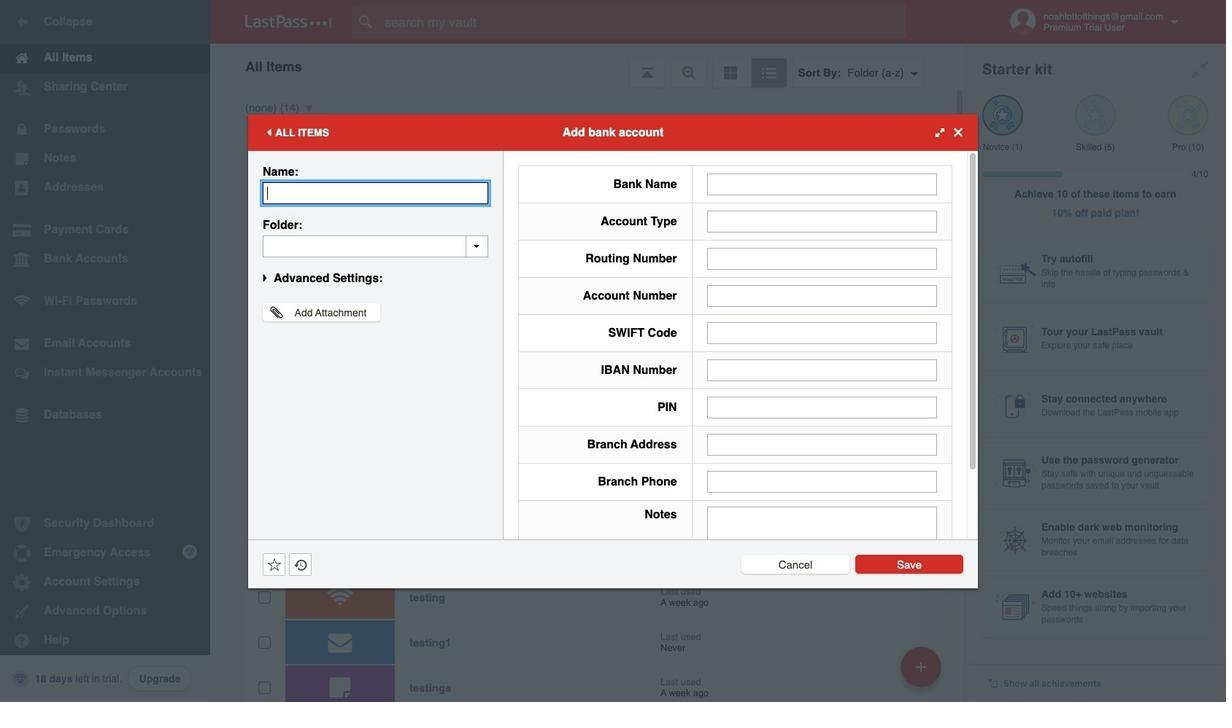 Task type: describe. For each thing, give the bounding box(es) containing it.
lastpass image
[[245, 15, 331, 28]]

Search search field
[[352, 6, 935, 38]]

vault options navigation
[[210, 44, 965, 88]]



Task type: locate. For each thing, give the bounding box(es) containing it.
None text field
[[707, 173, 937, 195], [707, 248, 937, 270], [707, 434, 937, 456], [707, 471, 937, 493], [707, 173, 937, 195], [707, 248, 937, 270], [707, 434, 937, 456], [707, 471, 937, 493]]

search my vault text field
[[352, 6, 935, 38]]

main navigation navigation
[[0, 0, 210, 703]]

new item navigation
[[896, 643, 950, 703]]

None text field
[[263, 182, 488, 204], [707, 211, 937, 232], [263, 235, 488, 257], [707, 285, 937, 307], [707, 322, 937, 344], [707, 359, 937, 381], [707, 397, 937, 419], [707, 507, 937, 597], [263, 182, 488, 204], [707, 211, 937, 232], [263, 235, 488, 257], [707, 285, 937, 307], [707, 322, 937, 344], [707, 359, 937, 381], [707, 397, 937, 419], [707, 507, 937, 597]]

dialog
[[248, 114, 978, 607]]

new item image
[[916, 662, 926, 673]]



